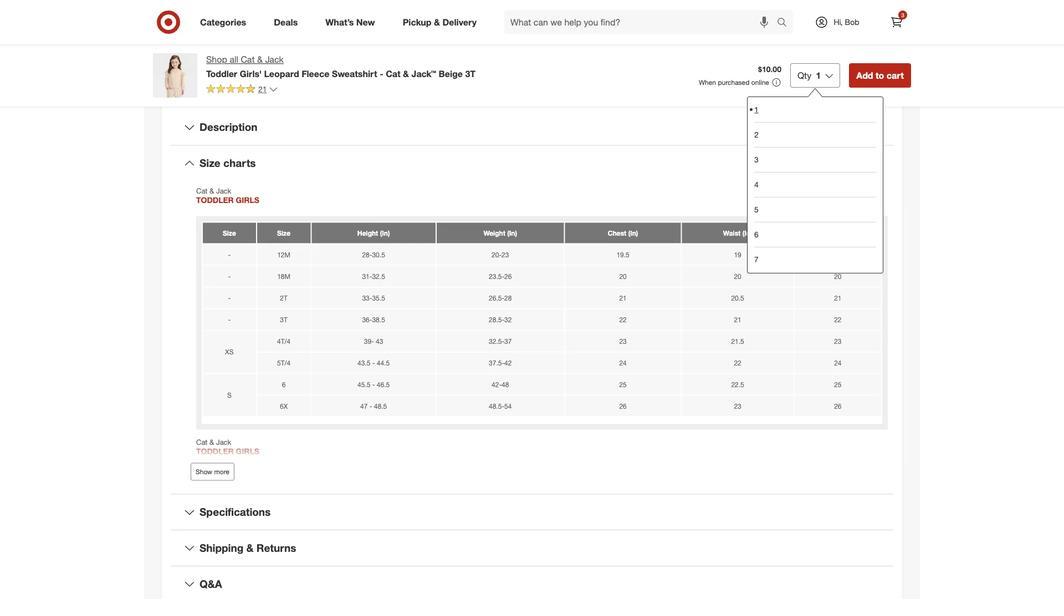 Task type: describe. For each thing, give the bounding box(es) containing it.
shop
[[206, 54, 227, 65]]

toddler
[[206, 68, 237, 79]]

show
[[196, 468, 213, 476]]

size charts button
[[171, 146, 894, 181]]

shipping & returns
[[200, 542, 296, 554]]

1 vertical spatial 3
[[755, 155, 759, 164]]

6
[[755, 230, 759, 239]]

q&a button
[[171, 567, 894, 599]]

0 horizontal spatial cat
[[241, 54, 255, 65]]

21 link
[[206, 84, 278, 96]]

0 horizontal spatial 3 link
[[755, 147, 877, 172]]

1 horizontal spatial cat
[[386, 68, 401, 79]]

7
[[755, 255, 759, 264]]

5 link
[[755, 197, 877, 222]]

fleece
[[302, 68, 330, 79]]

shipping & returns button
[[171, 531, 894, 566]]

qty 1
[[798, 70, 822, 81]]

cart
[[887, 70, 905, 81]]

when
[[699, 78, 717, 87]]

& inside dropdown button
[[247, 542, 254, 554]]

shipping
[[200, 542, 244, 554]]

bob
[[846, 17, 860, 27]]

1 vertical spatial 1
[[755, 105, 759, 114]]

more
[[214, 468, 230, 476]]

description button
[[171, 110, 894, 145]]

girls'
[[240, 68, 262, 79]]

to
[[876, 70, 885, 81]]

size charts
[[200, 157, 256, 170]]

hi,
[[834, 17, 843, 27]]

pickup & delivery
[[403, 17, 477, 27]]

categories
[[200, 17, 246, 27]]

2
[[755, 130, 759, 139]]

3 inside 3 link
[[902, 11, 905, 18]]

description
[[200, 121, 258, 134]]

jack™
[[412, 68, 437, 79]]

6 link
[[755, 222, 877, 247]]

3t
[[466, 68, 476, 79]]

charts
[[224, 157, 256, 170]]

7 link
[[755, 247, 877, 272]]

q&a
[[200, 578, 222, 590]]

search button
[[773, 10, 799, 37]]

1 2 3 4 5 6 7
[[755, 105, 759, 264]]

1 link
[[755, 97, 877, 122]]

image of toddler girls' leopard fleece sweatshirt - cat & jack™ beige 3t image
[[153, 53, 197, 98]]



Task type: vqa. For each thing, say whether or not it's contained in the screenshot.
% for 4 stars
no



Task type: locate. For each thing, give the bounding box(es) containing it.
0 horizontal spatial 3
[[755, 155, 759, 164]]

when purchased online
[[699, 78, 770, 87]]

& left returns
[[247, 542, 254, 554]]

1 up 2
[[755, 105, 759, 114]]

0 vertical spatial cat
[[241, 54, 255, 65]]

add to cart
[[857, 70, 905, 81]]

0 vertical spatial 3
[[902, 11, 905, 18]]

returns
[[257, 542, 296, 554]]

1 horizontal spatial 3
[[902, 11, 905, 18]]

pickup
[[403, 17, 432, 27]]

delivery
[[443, 17, 477, 27]]

size
[[200, 157, 221, 170]]

1 vertical spatial 3 link
[[755, 147, 877, 172]]

cat
[[241, 54, 255, 65], [386, 68, 401, 79]]

0 vertical spatial 3 link
[[885, 10, 910, 34]]

shop all cat & jack toddler girls' leopard fleece sweatshirt - cat & jack™ beige 3t
[[206, 54, 476, 79]]

1 horizontal spatial 3 link
[[885, 10, 910, 34]]

search
[[773, 18, 799, 29]]

&
[[434, 17, 440, 27], [257, 54, 263, 65], [403, 68, 409, 79], [247, 542, 254, 554]]

& left jack™
[[403, 68, 409, 79]]

$10.00
[[759, 64, 782, 74]]

1 right qty in the top of the page
[[817, 70, 822, 81]]

4 link
[[755, 172, 877, 197]]

What can we help you find? suggestions appear below search field
[[504, 10, 780, 34]]

show more button
[[191, 463, 235, 481]]

3 link down 1 link
[[755, 147, 877, 172]]

0 horizontal spatial 1
[[755, 105, 759, 114]]

deals link
[[265, 10, 312, 34]]

beige
[[439, 68, 463, 79]]

& left jack
[[257, 54, 263, 65]]

3 link right bob
[[885, 10, 910, 34]]

new
[[357, 17, 375, 27]]

3 up sponsored
[[902, 11, 905, 18]]

1 vertical spatial cat
[[386, 68, 401, 79]]

0 vertical spatial 1
[[817, 70, 822, 81]]

purchased
[[718, 78, 750, 87]]

2 link
[[755, 122, 877, 147]]

21
[[258, 84, 267, 94]]

what's new link
[[316, 10, 389, 34]]

4
[[755, 180, 759, 189]]

sweatshirt
[[332, 68, 378, 79]]

3
[[902, 11, 905, 18], [755, 155, 759, 164]]

categories link
[[191, 10, 260, 34]]

add to cart button
[[850, 63, 912, 88]]

online
[[752, 78, 770, 87]]

what's
[[326, 17, 354, 27]]

1
[[817, 70, 822, 81], [755, 105, 759, 114]]

leopard
[[264, 68, 299, 79]]

what's new
[[326, 17, 375, 27]]

cat right - on the left top
[[386, 68, 401, 79]]

& right pickup
[[434, 17, 440, 27]]

add
[[857, 70, 874, 81]]

specifications
[[200, 506, 271, 519]]

jack
[[265, 54, 284, 65]]

5
[[755, 205, 759, 214]]

1 horizontal spatial 1
[[817, 70, 822, 81]]

advertisement region
[[546, 0, 912, 28]]

show more
[[196, 468, 230, 476]]

3 link
[[885, 10, 910, 34], [755, 147, 877, 172]]

cat right all
[[241, 54, 255, 65]]

hi, bob
[[834, 17, 860, 27]]

pickup & delivery link
[[394, 10, 491, 34]]

-
[[380, 68, 384, 79]]

sponsored
[[879, 30, 912, 38]]

specifications button
[[171, 495, 894, 530]]

3 up 4 at the top right of page
[[755, 155, 759, 164]]

all
[[230, 54, 239, 65]]

qty
[[798, 70, 812, 81]]

deals
[[274, 17, 298, 27]]



